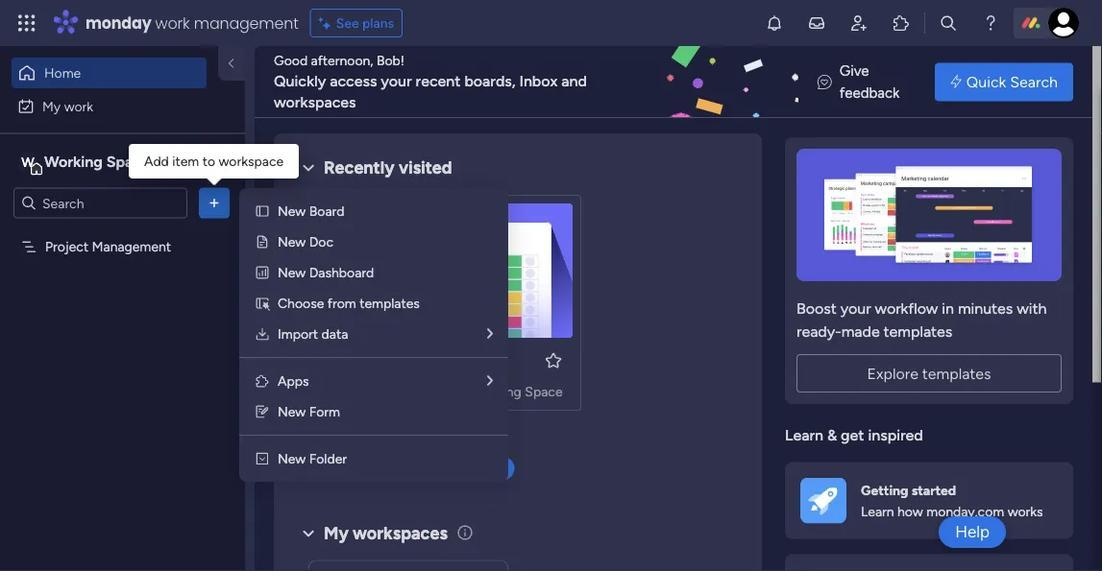 Task type: describe. For each thing, give the bounding box(es) containing it.
list arrow image
[[487, 327, 493, 341]]

to
[[203, 153, 215, 170]]

boards,
[[465, 72, 516, 90]]

form
[[309, 404, 340, 421]]

select product image
[[17, 13, 37, 33]]

management inside list box
[[92, 239, 171, 255]]

monday.com
[[927, 504, 1005, 521]]

project management list box
[[0, 227, 245, 523]]

1 vertical spatial space
[[525, 384, 563, 400]]

new for new dashboard
[[278, 265, 306, 281]]

templates image image
[[803, 149, 1056, 282]]

0 vertical spatial apps image
[[892, 13, 911, 33]]

help image
[[981, 13, 1001, 33]]

give feedback
[[840, 62, 900, 101]]

explore templates
[[867, 365, 991, 383]]

new dashboard
[[278, 265, 374, 281]]

0 vertical spatial learn
[[785, 427, 824, 445]]

w
[[21, 154, 34, 170]]

inspired
[[868, 427, 923, 445]]

0
[[498, 461, 507, 477]]

boost your workflow in minutes with ready-made templates
[[797, 299, 1047, 341]]

getting started learn how monday.com works
[[861, 482, 1043, 521]]

working space
[[44, 153, 150, 171]]

my work
[[42, 98, 93, 114]]

choose from templates
[[278, 296, 420, 312]]

help center element
[[785, 555, 1074, 572]]

home
[[44, 65, 81, 81]]

new folder
[[278, 451, 347, 468]]

board
[[309, 203, 345, 220]]

add to favorites image
[[544, 351, 563, 371]]

work for monday
[[155, 12, 190, 34]]

&
[[827, 427, 837, 445]]

0 vertical spatial management
[[194, 12, 299, 34]]

your inside good afternoon, bob! quickly access your recent boards, inbox and workspaces
[[381, 72, 412, 90]]

v2 user feedback image
[[818, 71, 832, 93]]

in
[[942, 299, 954, 318]]

from
[[328, 296, 356, 312]]

search everything image
[[939, 13, 958, 33]]

working inside workspace selection element
[[44, 153, 103, 171]]

open update feed (inbox) image
[[297, 458, 320, 481]]

bob!
[[377, 52, 405, 69]]

home button
[[12, 58, 207, 88]]

quickly
[[274, 72, 326, 90]]

started
[[912, 482, 957, 499]]

recent
[[416, 72, 461, 90]]

learn inside getting started learn how monday.com works
[[861, 504, 894, 521]]

dashboard
[[309, 265, 374, 281]]

new for new board
[[278, 203, 306, 220]]

new doc
[[278, 234, 334, 250]]

templates inside menu
[[360, 296, 420, 312]]

quick search button
[[935, 63, 1074, 101]]

new for new doc
[[278, 234, 306, 250]]

workspace selection element
[[18, 150, 153, 175]]

quick search
[[967, 73, 1058, 91]]

feedback
[[840, 84, 900, 101]]

work for my
[[64, 98, 93, 114]]

my work button
[[12, 91, 207, 122]]

and
[[562, 72, 587, 90]]

choose from templates image
[[255, 296, 270, 311]]

explore templates button
[[797, 355, 1062, 393]]

explore
[[867, 365, 919, 383]]

new board image
[[255, 204, 270, 219]]

public board image
[[321, 351, 342, 372]]

good
[[274, 52, 308, 69]]

made
[[842, 322, 880, 341]]

notifications image
[[765, 13, 784, 33]]

visited
[[399, 158, 452, 178]]

ready-
[[797, 322, 842, 341]]

workspaces inside good afternoon, bob! quickly access your recent boards, inbox and workspaces
[[274, 93, 356, 111]]

(inbox)
[[427, 458, 484, 479]]



Task type: vqa. For each thing, say whether or not it's contained in the screenshot.
Profile
no



Task type: locate. For each thing, give the bounding box(es) containing it.
1 vertical spatial my
[[324, 524, 349, 544]]

0 vertical spatial your
[[381, 72, 412, 90]]

1 horizontal spatial working
[[472, 384, 522, 400]]

1 vertical spatial templates
[[884, 322, 953, 341]]

>
[[460, 384, 469, 400]]

0 horizontal spatial learn
[[785, 427, 824, 445]]

1 horizontal spatial project
[[349, 352, 400, 371]]

1 horizontal spatial my
[[324, 524, 349, 544]]

quick
[[967, 73, 1007, 91]]

0 horizontal spatial working
[[44, 153, 103, 171]]

0 vertical spatial templates
[[360, 296, 420, 312]]

Search in workspace field
[[40, 192, 161, 214]]

management down search in workspace field
[[92, 239, 171, 255]]

work right the "monday"
[[155, 12, 190, 34]]

project down search in workspace field
[[45, 239, 89, 255]]

project
[[45, 239, 89, 255], [349, 352, 400, 371]]

1 horizontal spatial space
[[525, 384, 563, 400]]

search
[[1010, 73, 1058, 91]]

new for new folder
[[278, 451, 306, 468]]

0 horizontal spatial work
[[64, 98, 93, 114]]

0 vertical spatial working
[[44, 153, 103, 171]]

1 horizontal spatial project management
[[349, 352, 497, 371]]

new for new form
[[278, 404, 306, 421]]

1 horizontal spatial management
[[404, 352, 497, 371]]

templates right from
[[360, 296, 420, 312]]

my for my work
[[42, 98, 61, 114]]

1 vertical spatial learn
[[861, 504, 894, 521]]

project right public board icon
[[349, 352, 400, 371]]

help
[[956, 523, 990, 543]]

project management inside list box
[[45, 239, 171, 255]]

2 horizontal spatial work
[[345, 384, 374, 400]]

inbox
[[519, 72, 558, 90]]

your down bob! on the top left of page
[[381, 72, 412, 90]]

my inside button
[[42, 98, 61, 114]]

close recently visited image
[[297, 157, 320, 180]]

space down the add to favorites icon
[[525, 384, 563, 400]]

4 new from the top
[[278, 404, 306, 421]]

1 horizontal spatial work
[[155, 12, 190, 34]]

import
[[278, 326, 318, 343]]

templates down workflow
[[884, 322, 953, 341]]

new
[[278, 203, 306, 220], [278, 234, 306, 250], [278, 265, 306, 281], [278, 404, 306, 421], [278, 451, 306, 468]]

your up made
[[841, 299, 871, 318]]

doc
[[309, 234, 334, 250]]

workspace
[[219, 153, 284, 170]]

how
[[898, 504, 923, 521]]

0 vertical spatial project management
[[45, 239, 171, 255]]

0 horizontal spatial management
[[92, 239, 171, 255]]

update
[[324, 458, 382, 479]]

0 vertical spatial project
[[45, 239, 89, 255]]

feed
[[387, 458, 423, 479]]

new right the new dashboard icon
[[278, 265, 306, 281]]

templates
[[360, 296, 420, 312], [884, 322, 953, 341], [923, 365, 991, 383]]

templates inside boost your workflow in minutes with ready-made templates
[[884, 322, 953, 341]]

working right 'workspace' icon
[[44, 153, 103, 171]]

help button
[[939, 517, 1006, 549]]

choose
[[278, 296, 324, 312]]

minutes
[[958, 299, 1013, 318]]

give
[[840, 62, 869, 80]]

1 vertical spatial work
[[64, 98, 93, 114]]

management left >
[[378, 384, 457, 400]]

0 horizontal spatial apps image
[[255, 374, 270, 389]]

space
[[106, 153, 150, 171], [525, 384, 563, 400]]

new right service icon on the top left
[[278, 234, 306, 250]]

learn left &
[[785, 427, 824, 445]]

management
[[194, 12, 299, 34], [378, 384, 457, 400]]

management up 'good'
[[194, 12, 299, 34]]

0 vertical spatial workspaces
[[274, 93, 356, 111]]

1 vertical spatial apps image
[[255, 374, 270, 389]]

5 new from the top
[[278, 451, 306, 468]]

my down home
[[42, 98, 61, 114]]

learn & get inspired
[[785, 427, 923, 445]]

access
[[330, 72, 377, 90]]

work down home
[[64, 98, 93, 114]]

service icon image
[[255, 235, 270, 250]]

getting started element
[[785, 463, 1074, 540]]

project inside list box
[[45, 239, 89, 255]]

add item to workspace
[[144, 153, 284, 170]]

work inside button
[[64, 98, 93, 114]]

2 vertical spatial templates
[[923, 365, 991, 383]]

new folder image
[[255, 452, 270, 467]]

new right form icon
[[278, 404, 306, 421]]

1 vertical spatial project management
[[349, 352, 497, 371]]

plans
[[362, 15, 394, 31]]

component image
[[321, 381, 338, 398]]

space up search in workspace field
[[106, 153, 150, 171]]

see plans
[[336, 15, 394, 31]]

new right new folder icon
[[278, 451, 306, 468]]

bob builder image
[[1049, 8, 1079, 38]]

my
[[42, 98, 61, 114], [324, 524, 349, 544]]

monday
[[86, 12, 151, 34]]

1 horizontal spatial management
[[378, 384, 457, 400]]

get
[[841, 427, 865, 445]]

1 vertical spatial management
[[404, 352, 497, 371]]

good afternoon, bob! quickly access your recent boards, inbox and workspaces
[[274, 52, 587, 111]]

your
[[381, 72, 412, 90], [841, 299, 871, 318]]

1 horizontal spatial learn
[[861, 504, 894, 521]]

option
[[0, 230, 245, 234]]

workspaces down quickly on the top of the page
[[274, 93, 356, 111]]

0 horizontal spatial space
[[106, 153, 150, 171]]

1 horizontal spatial apps image
[[892, 13, 911, 33]]

workspaces down update feed (inbox)
[[353, 524, 448, 544]]

invite members image
[[850, 13, 869, 33]]

my for my workspaces
[[324, 524, 349, 544]]

0 vertical spatial work
[[155, 12, 190, 34]]

item
[[172, 153, 199, 170]]

0 horizontal spatial project
[[45, 239, 89, 255]]

apps
[[278, 373, 309, 390]]

afternoon,
[[311, 52, 373, 69]]

apps image up form icon
[[255, 374, 270, 389]]

apps image
[[892, 13, 911, 33], [255, 374, 270, 389]]

workspace image
[[18, 151, 37, 173]]

management
[[92, 239, 171, 255], [404, 352, 497, 371]]

see
[[336, 15, 359, 31]]

0 horizontal spatial my
[[42, 98, 61, 114]]

1 vertical spatial workspaces
[[353, 524, 448, 544]]

work right the component icon
[[345, 384, 374, 400]]

my workspaces
[[324, 524, 448, 544]]

recently visited
[[324, 158, 452, 178]]

import data
[[278, 326, 348, 343]]

work management > working space
[[345, 384, 563, 400]]

0 horizontal spatial project management
[[45, 239, 171, 255]]

folder
[[309, 451, 347, 468]]

management up "work management > working space"
[[404, 352, 497, 371]]

new form
[[278, 404, 340, 421]]

v2 bolt switch image
[[951, 72, 962, 93]]

project management up "work management > working space"
[[349, 352, 497, 371]]

working right >
[[472, 384, 522, 400]]

menu containing new board
[[239, 188, 508, 483]]

new dashboard image
[[255, 265, 270, 281]]

apps image right invite members icon
[[892, 13, 911, 33]]

0 vertical spatial space
[[106, 153, 150, 171]]

inbox image
[[807, 13, 827, 33]]

learn
[[785, 427, 824, 445], [861, 504, 894, 521]]

add
[[144, 153, 169, 170]]

see plans button
[[310, 9, 403, 37]]

3 new from the top
[[278, 265, 306, 281]]

new right new board image
[[278, 203, 306, 220]]

recently
[[324, 158, 395, 178]]

1 vertical spatial project
[[349, 352, 400, 371]]

working
[[44, 153, 103, 171], [472, 384, 522, 400]]

2 new from the top
[[278, 234, 306, 250]]

my right close my workspaces image
[[324, 524, 349, 544]]

learn down "getting" at the right bottom
[[861, 504, 894, 521]]

list arrow image
[[487, 374, 493, 388]]

0 vertical spatial my
[[42, 98, 61, 114]]

monday work management
[[86, 12, 299, 34]]

1 vertical spatial management
[[378, 384, 457, 400]]

with
[[1017, 299, 1047, 318]]

update feed (inbox)
[[324, 458, 484, 479]]

project management
[[45, 239, 171, 255], [349, 352, 497, 371]]

1 horizontal spatial your
[[841, 299, 871, 318]]

options image
[[205, 194, 224, 213]]

works
[[1008, 504, 1043, 521]]

2 vertical spatial work
[[345, 384, 374, 400]]

close my workspaces image
[[297, 523, 320, 546]]

data
[[322, 326, 348, 343]]

import data image
[[255, 327, 270, 342]]

boost
[[797, 299, 837, 318]]

templates inside button
[[923, 365, 991, 383]]

project management down search in workspace field
[[45, 239, 171, 255]]

templates right explore
[[923, 365, 991, 383]]

0 vertical spatial management
[[92, 239, 171, 255]]

0 horizontal spatial management
[[194, 12, 299, 34]]

workspaces
[[274, 93, 356, 111], [353, 524, 448, 544]]

workflow
[[875, 299, 938, 318]]

form image
[[255, 405, 270, 420]]

1 new from the top
[[278, 203, 306, 220]]

menu
[[239, 188, 508, 483]]

1 vertical spatial your
[[841, 299, 871, 318]]

0 horizontal spatial your
[[381, 72, 412, 90]]

your inside boost your workflow in minutes with ready-made templates
[[841, 299, 871, 318]]

getting
[[861, 482, 909, 499]]

work
[[155, 12, 190, 34], [64, 98, 93, 114], [345, 384, 374, 400]]

new board
[[278, 203, 345, 220]]

1 vertical spatial working
[[472, 384, 522, 400]]



